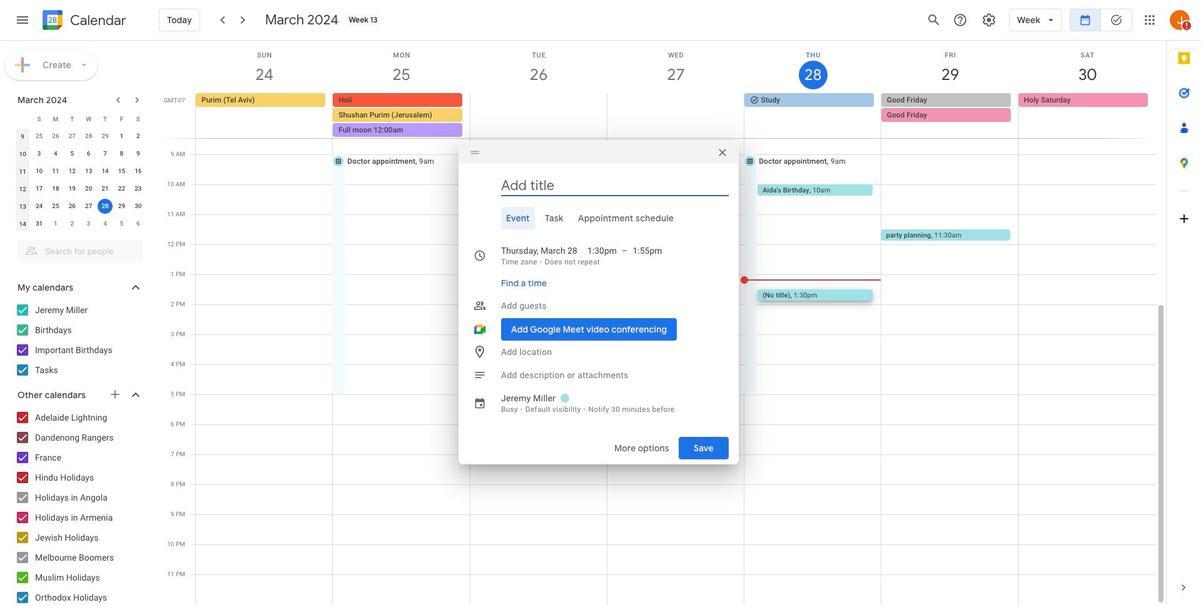 Task type: vqa. For each thing, say whether or not it's contained in the screenshot.
field
no



Task type: locate. For each thing, give the bounding box(es) containing it.
12 element
[[65, 164, 80, 179]]

20 element
[[81, 181, 96, 196]]

row group inside march 2024 grid
[[14, 128, 146, 233]]

my calendars list
[[3, 300, 155, 380]]

10 element
[[32, 164, 47, 179]]

calendar element
[[40, 8, 126, 35]]

april 5 element
[[114, 217, 129, 232]]

heading
[[68, 13, 126, 28]]

19 element
[[65, 181, 80, 196]]

None search field
[[0, 235, 155, 263]]

5 element
[[65, 146, 80, 161]]

1 horizontal spatial tab list
[[1167, 41, 1201, 571]]

31 element
[[32, 217, 47, 232]]

cell
[[333, 93, 470, 138], [470, 93, 607, 138], [607, 93, 744, 138], [881, 93, 1019, 138], [97, 198, 113, 215]]

row group
[[14, 128, 146, 233]]

2 element
[[131, 129, 146, 144]]

17 element
[[32, 181, 47, 196]]

15 element
[[114, 164, 129, 179]]

column header
[[14, 110, 31, 128]]

18 element
[[48, 181, 63, 196]]

22 element
[[114, 181, 129, 196]]

26 element
[[65, 199, 80, 214]]

cell inside row group
[[97, 198, 113, 215]]

7 element
[[98, 146, 113, 161]]

grid
[[160, 41, 1166, 606]]

24 element
[[32, 199, 47, 214]]

column header inside march 2024 grid
[[14, 110, 31, 128]]

to element
[[622, 244, 628, 257]]

6 element
[[81, 146, 96, 161]]

29 element
[[114, 199, 129, 214]]

row
[[190, 93, 1166, 138], [14, 110, 146, 128], [14, 128, 146, 145], [14, 145, 146, 163], [14, 163, 146, 180], [14, 180, 146, 198], [14, 198, 146, 215], [14, 215, 146, 233]]

april 2 element
[[65, 217, 80, 232]]

april 4 element
[[98, 217, 113, 232]]

tab list
[[1167, 41, 1201, 571], [469, 207, 729, 229]]

30 element
[[131, 199, 146, 214]]

Search for people text field
[[25, 240, 135, 263]]

april 1 element
[[48, 217, 63, 232]]

other calendars list
[[3, 408, 155, 606]]

april 6 element
[[131, 217, 146, 232]]

february 28 element
[[81, 129, 96, 144]]

28, today element
[[98, 199, 113, 214]]



Task type: describe. For each thing, give the bounding box(es) containing it.
add other calendars image
[[109, 389, 121, 401]]

13 element
[[81, 164, 96, 179]]

february 25 element
[[32, 129, 47, 144]]

21 element
[[98, 181, 113, 196]]

27 element
[[81, 199, 96, 214]]

23 element
[[131, 181, 146, 196]]

settings menu image
[[982, 13, 997, 28]]

8 element
[[114, 146, 129, 161]]

16 element
[[131, 164, 146, 179]]

march 2024 grid
[[12, 110, 146, 233]]

heading inside calendar element
[[68, 13, 126, 28]]

Add title text field
[[501, 176, 729, 195]]

25 element
[[48, 199, 63, 214]]

february 26 element
[[48, 129, 63, 144]]

0 horizontal spatial tab list
[[469, 207, 729, 229]]

14 element
[[98, 164, 113, 179]]

1 element
[[114, 129, 129, 144]]

3 element
[[32, 146, 47, 161]]

9 element
[[131, 146, 146, 161]]

april 3 element
[[81, 217, 96, 232]]

main drawer image
[[15, 13, 30, 28]]

february 29 element
[[98, 129, 113, 144]]

11 element
[[48, 164, 63, 179]]

4 element
[[48, 146, 63, 161]]

february 27 element
[[65, 129, 80, 144]]



